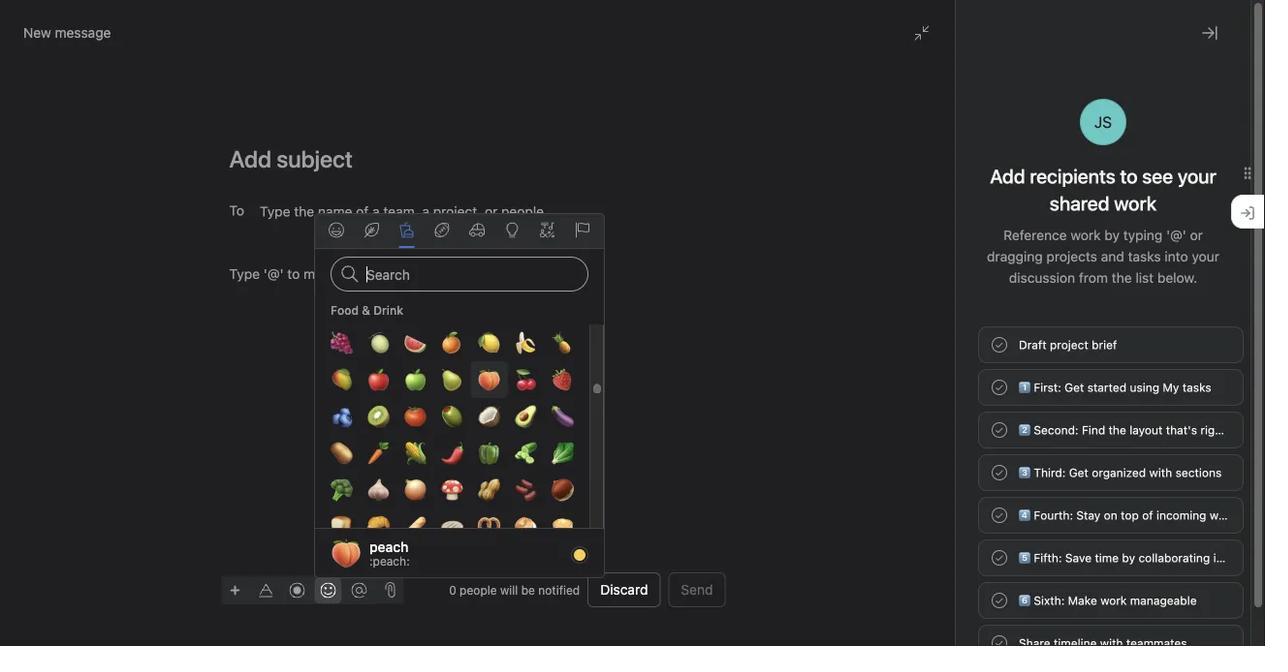 Task type: vqa. For each thing, say whether or not it's contained in the screenshot.
SEARCH 'list box'
no



Task type: describe. For each thing, give the bounding box(es) containing it.
in
[[1214, 552, 1223, 565]]

🍏 image
[[404, 368, 427, 392]]

🧅 image
[[404, 479, 427, 502]]

🍎 image
[[367, 368, 390, 392]]

Type the name of a team, a project, or people text field
[[260, 200, 558, 223]]

🫒 image
[[441, 405, 464, 429]]

🥜 image
[[478, 479, 501, 502]]

discard
[[600, 582, 648, 598]]

from
[[1079, 270, 1108, 286]]

off
[[656, 439, 676, 457]]

and
[[1101, 249, 1125, 265]]

to for kick
[[606, 439, 620, 457]]

with
[[1150, 466, 1172, 480]]

🍞 image
[[330, 516, 353, 539]]

reference
[[1004, 227, 1067, 243]]

🥯 image
[[514, 516, 538, 539]]

send for send
[[681, 582, 713, 598]]

🥨 image
[[478, 516, 501, 539]]

be
[[521, 584, 535, 597]]

incoming
[[1157, 509, 1207, 523]]

js
[[1095, 113, 1112, 131]]

find
[[1082, 424, 1106, 437]]

🥒 image
[[514, 442, 538, 465]]

work inside reference work by typing '@' or dragging projects and tasks into your discussion from the list below.
[[1071, 227, 1101, 243]]

save
[[1066, 552, 1092, 565]]

peach
[[369, 539, 409, 555]]

connect
[[580, 392, 668, 419]]

on
[[1104, 509, 1118, 523]]

manageable
[[1130, 594, 1197, 608]]

project
[[1050, 338, 1089, 352]]

of
[[1142, 509, 1153, 523]]

shared work
[[1050, 192, 1157, 215]]

0 people will be notified
[[449, 584, 580, 597]]

tasks.
[[824, 439, 865, 457]]

formatting image
[[258, 583, 274, 599]]

top
[[1121, 509, 1139, 523]]

send for send a message to kick off projects. or discuss tasks. or brainstorm ideas.
[[486, 439, 522, 457]]

filter: 1
[[955, 139, 996, 152]]

🫓 image
[[441, 516, 464, 539]]

your work
[[817, 392, 919, 419]]

below.
[[1158, 270, 1198, 286]]

for
[[1229, 424, 1245, 437]]

🍇 image
[[330, 332, 353, 355]]

draft project brief
[[1019, 338, 1117, 352]]

second:
[[1034, 424, 1079, 437]]

1
[[990, 139, 996, 152]]

🌶️ image
[[441, 442, 464, 465]]

collaborating
[[1139, 552, 1210, 565]]

3️⃣ third: get organized with sections
[[1019, 466, 1222, 480]]

🍋 image
[[478, 332, 501, 355]]

1 or from the left
[[745, 439, 762, 457]]

draft
[[1019, 338, 1047, 352]]

notified
[[538, 584, 580, 597]]

🫘 image
[[514, 479, 538, 502]]

my
[[1163, 381, 1179, 395]]

🍄 image
[[441, 479, 464, 502]]

2 vertical spatial your
[[673, 392, 718, 419]]

into
[[1165, 249, 1188, 265]]

send a message to kick off projects. or discuss tasks. or brainstorm ideas.
[[486, 439, 1012, 457]]

Search field
[[331, 257, 589, 292]]

kick
[[624, 439, 652, 457]]

🥭 image
[[330, 368, 353, 392]]

🌰 image
[[551, 479, 575, 502]]

minimize image
[[914, 25, 930, 41]]

will
[[500, 584, 518, 597]]

1️⃣ first: get started using my tasks
[[1019, 381, 1212, 395]]

🥬 image
[[551, 442, 575, 465]]

🍓 image
[[551, 368, 575, 392]]

your inside reference work by typing '@' or dragging projects and tasks into your discussion from the list below.
[[1192, 249, 1220, 265]]

discard button
[[588, 573, 661, 608]]

&
[[362, 303, 370, 317]]

make
[[1068, 594, 1097, 608]]

typing
[[1124, 227, 1163, 243]]

🫑 image
[[478, 442, 501, 465]]

🥕 image
[[367, 442, 390, 465]]

5️⃣ fifth: save time by collaborating in asana
[[1019, 552, 1260, 565]]

🥝 image
[[367, 405, 390, 429]]

third:
[[1034, 466, 1066, 480]]

a
[[526, 439, 534, 457]]

6️⃣ sixth: make work manageable
[[1019, 594, 1197, 608]]

2 vertical spatial work
[[1101, 594, 1127, 608]]

see
[[1142, 165, 1173, 188]]

2️⃣ second: find the layout that's right for you
[[1019, 424, 1265, 437]]

🍉 image
[[404, 332, 427, 355]]

new
[[23, 25, 51, 41]]

food & drink
[[331, 303, 403, 317]]

1 horizontal spatial tasks
[[1183, 381, 1212, 395]]

people
[[460, 584, 497, 597]]

global element
[[0, 48, 233, 164]]

layout
[[1130, 424, 1163, 437]]

projects.
[[680, 439, 741, 457]]

sections
[[1176, 466, 1222, 480]]

record a video image
[[289, 583, 305, 599]]

peach :peach:
[[369, 539, 410, 568]]

hide sidebar image
[[25, 16, 41, 31]]

0 vertical spatial 🍑 image
[[478, 368, 501, 392]]

send button
[[668, 573, 726, 608]]

🥥 image
[[478, 405, 501, 429]]



Task type: locate. For each thing, give the bounding box(es) containing it.
:peach:
[[369, 555, 410, 568]]

add
[[990, 165, 1025, 188]]

that's
[[1166, 424, 1197, 437]]

your
[[1178, 165, 1217, 188], [1192, 249, 1220, 265], [673, 392, 718, 419]]

0 vertical spatial to
[[1120, 165, 1138, 188]]

🥖 image
[[404, 516, 427, 539]]

0 horizontal spatial send
[[486, 439, 522, 457]]

1 horizontal spatial send
[[681, 582, 713, 598]]

or left discuss at the right of page
[[745, 439, 762, 457]]

first:
[[1034, 381, 1062, 395]]

started
[[1088, 381, 1127, 395]]

using
[[1130, 381, 1160, 395]]

🥞 image
[[551, 516, 575, 539]]

sixth:
[[1034, 594, 1065, 608]]

or
[[745, 439, 762, 457], [869, 439, 886, 457]]

🥔 image
[[330, 442, 353, 465]]

asana
[[1227, 552, 1260, 565]]

1 vertical spatial tasks
[[1183, 381, 1212, 395]]

1 vertical spatial 🍑 image
[[331, 538, 362, 569]]

send right discard
[[681, 582, 713, 598]]

5️⃣
[[1019, 552, 1031, 565]]

0 vertical spatial get
[[1065, 381, 1084, 395]]

0 horizontal spatial 🍑 image
[[331, 538, 362, 569]]

🧄 image
[[367, 479, 390, 502]]

🍈 image
[[367, 332, 390, 355]]

get for started
[[1065, 381, 1084, 395]]

get for organized
[[1069, 466, 1089, 480]]

fourth:
[[1034, 509, 1073, 523]]

0 vertical spatial by
[[1105, 227, 1120, 243]]

tasks up list
[[1128, 249, 1161, 265]]

to
[[229, 202, 244, 218]]

close image
[[1202, 25, 1218, 41], [1182, 616, 1197, 631]]

1 vertical spatial by
[[1122, 552, 1136, 565]]

0 horizontal spatial by
[[1105, 227, 1120, 243]]

the inside reference work by typing '@' or dragging projects and tasks into your discussion from the list below.
[[1112, 270, 1132, 286]]

0
[[449, 584, 456, 597]]

4️⃣
[[1019, 509, 1031, 523]]

4️⃣ fourth: stay on top of incoming work
[[1019, 509, 1236, 523]]

1 vertical spatial close image
[[1182, 616, 1197, 631]]

get right first:
[[1065, 381, 1084, 395]]

0 horizontal spatial tasks
[[1128, 249, 1161, 265]]

🫐 image
[[330, 405, 353, 429]]

filter:
[[955, 139, 987, 152]]

or right tasks.
[[869, 439, 886, 457]]

Add subject text field
[[206, 144, 749, 175]]

or
[[1190, 227, 1203, 243]]

'@'
[[1166, 227, 1187, 243]]

0 vertical spatial message
[[55, 25, 111, 41]]

brief
[[1092, 338, 1117, 352]]

connect your words to your work
[[580, 392, 919, 419]]

0 vertical spatial close image
[[1202, 25, 1218, 41]]

tasks right my on the bottom right of the page
[[1183, 381, 1212, 395]]

dragging
[[987, 249, 1043, 265]]

your right see
[[1178, 165, 1217, 188]]

1 vertical spatial get
[[1069, 466, 1089, 480]]

reference work by typing '@' or dragging projects and tasks into your discussion from the list below.
[[987, 227, 1220, 286]]

discuss
[[766, 439, 819, 457]]

by inside reference work by typing '@' or dragging projects and tasks into your discussion from the list below.
[[1105, 227, 1120, 243]]

the left list
[[1112, 270, 1132, 286]]

🍐 image
[[441, 368, 464, 392]]

🍑 image
[[478, 368, 501, 392], [331, 538, 362, 569]]

stay
[[1077, 509, 1101, 523]]

🍑 image up at mention image
[[331, 538, 362, 569]]

tasks inside reference work by typing '@' or dragging projects and tasks into your discussion from the list below.
[[1128, 249, 1161, 265]]

🍌 image
[[514, 332, 538, 355]]

0 vertical spatial work
[[1071, 227, 1101, 243]]

projects
[[1047, 249, 1098, 265]]

0 horizontal spatial or
[[745, 439, 762, 457]]

words
[[723, 392, 787, 419]]

insert an object image
[[229, 585, 241, 597]]

0 horizontal spatial close image
[[1182, 616, 1197, 631]]

your up projects.
[[673, 392, 718, 419]]

0 horizontal spatial message
[[55, 25, 111, 41]]

by up and
[[1105, 227, 1120, 243]]

2️⃣
[[1019, 424, 1031, 437]]

option
[[471, 362, 508, 399]]

message down 🍆 image
[[538, 439, 602, 457]]

new message
[[978, 615, 1066, 631]]

🍒 image
[[514, 368, 538, 392]]

0 horizontal spatial to
[[606, 439, 620, 457]]

message
[[55, 25, 111, 41], [538, 439, 602, 457]]

to left kick
[[606, 439, 620, 457]]

0 vertical spatial send
[[486, 439, 522, 457]]

to inside add recipients to see your shared work
[[1120, 165, 1138, 188]]

organized
[[1092, 466, 1146, 480]]

your down the or
[[1192, 249, 1220, 265]]

0 vertical spatial the
[[1112, 270, 1132, 286]]

2 or from the left
[[869, 439, 886, 457]]

by right the time at the right of page
[[1122, 552, 1136, 565]]

add recipients to see your shared work
[[990, 165, 1217, 215]]

work up projects
[[1071, 227, 1101, 243]]

emoji image
[[320, 583, 336, 599]]

fifth:
[[1034, 552, 1062, 565]]

1 horizontal spatial close image
[[1202, 25, 1218, 41]]

🍅 image
[[404, 405, 427, 429]]

1 horizontal spatial to
[[792, 392, 812, 419]]

list
[[1136, 270, 1154, 286]]

to left see
[[1120, 165, 1138, 188]]

the right find
[[1109, 424, 1127, 437]]

message right new
[[55, 25, 111, 41]]

recipients
[[1030, 165, 1116, 188]]

food
[[331, 303, 359, 317]]

1 vertical spatial the
[[1109, 424, 1127, 437]]

get right 'third:'
[[1069, 466, 1089, 480]]

🍆 image
[[551, 405, 575, 429]]

🥐 image
[[367, 516, 390, 539]]

toolbar
[[222, 576, 377, 605]]

🥑 image
[[514, 405, 538, 429]]

1 vertical spatial to
[[792, 392, 812, 419]]

work right the make
[[1101, 594, 1127, 608]]

brainstorm
[[890, 439, 966, 457]]

1 vertical spatial send
[[681, 582, 713, 598]]

to up discuss at the right of page
[[792, 392, 812, 419]]

to for your work
[[792, 392, 812, 419]]

6️⃣
[[1019, 594, 1031, 608]]

1 horizontal spatial or
[[869, 439, 886, 457]]

1️⃣
[[1019, 381, 1031, 395]]

🍑 image left 🍒 image
[[478, 368, 501, 392]]

work right incoming
[[1210, 509, 1236, 523]]

1 horizontal spatial 🍑 image
[[478, 368, 501, 392]]

your inside add recipients to see your shared work
[[1178, 165, 1217, 188]]

send inside button
[[681, 582, 713, 598]]

expand new message image
[[1151, 616, 1166, 631]]

get
[[1065, 381, 1084, 395], [1069, 466, 1089, 480]]

you
[[1248, 424, 1265, 437]]

2 vertical spatial to
[[606, 439, 620, 457]]

0 vertical spatial your
[[1178, 165, 1217, 188]]

0 vertical spatial tasks
[[1128, 249, 1161, 265]]

work
[[1071, 227, 1101, 243], [1210, 509, 1236, 523], [1101, 594, 1127, 608]]

🥦 image
[[330, 479, 353, 502]]

🍍 image
[[551, 332, 575, 355]]

discussion
[[1009, 270, 1075, 286]]

list box
[[404, 8, 869, 39]]

ideas.
[[970, 439, 1012, 457]]

right
[[1201, 424, 1226, 437]]

1 vertical spatial message
[[538, 439, 602, 457]]

send
[[486, 439, 522, 457], [681, 582, 713, 598]]

drink
[[373, 303, 403, 317]]

filter: 1 button
[[930, 132, 1004, 159]]

2 horizontal spatial to
[[1120, 165, 1138, 188]]

1 horizontal spatial message
[[538, 439, 602, 457]]

send left a
[[486, 439, 522, 457]]

by
[[1105, 227, 1120, 243], [1122, 552, 1136, 565]]

1 horizontal spatial by
[[1122, 552, 1136, 565]]

1 vertical spatial your
[[1192, 249, 1220, 265]]

🌽 image
[[404, 442, 427, 465]]

🍊 image
[[441, 332, 464, 355]]

1 vertical spatial work
[[1210, 509, 1236, 523]]

tasks
[[1128, 249, 1161, 265], [1183, 381, 1212, 395]]

3️⃣
[[1019, 466, 1031, 480]]

time
[[1095, 552, 1119, 565]]

new message
[[23, 25, 111, 41]]

at mention image
[[351, 583, 367, 599]]



